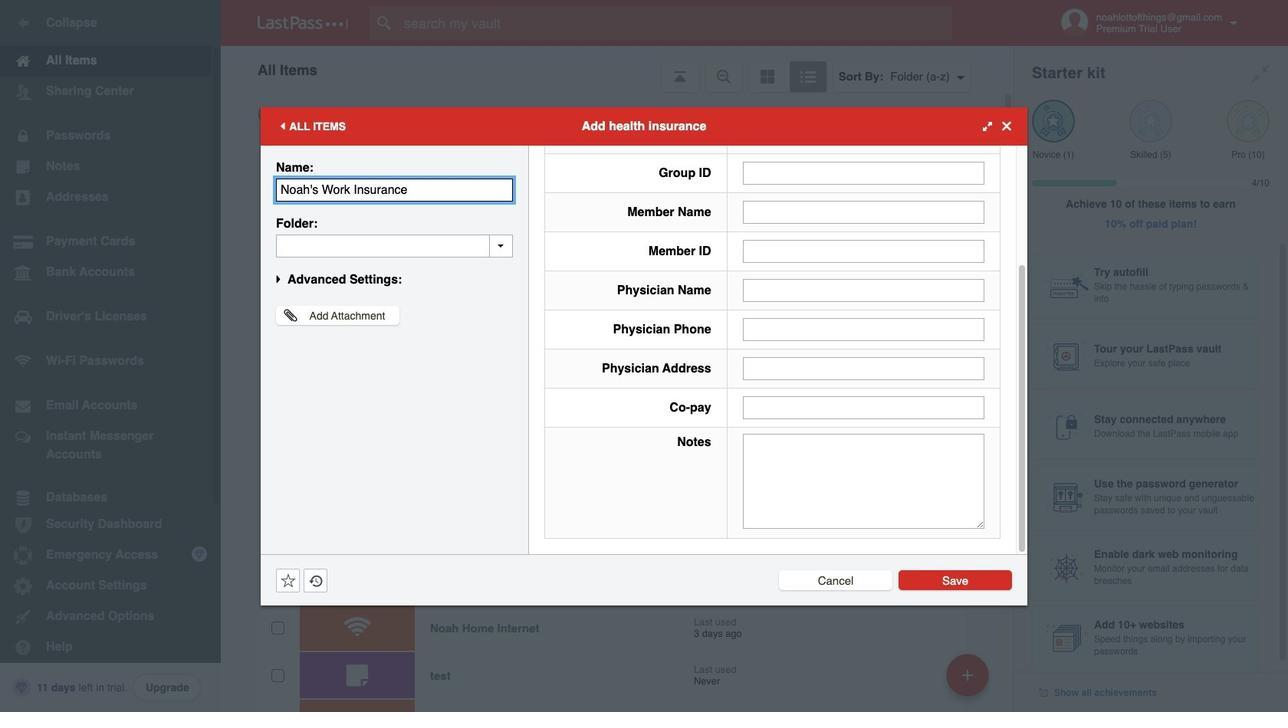 Task type: locate. For each thing, give the bounding box(es) containing it.
None text field
[[743, 201, 985, 224], [276, 234, 513, 257], [743, 318, 985, 341], [743, 396, 985, 419], [743, 434, 985, 529], [743, 201, 985, 224], [276, 234, 513, 257], [743, 318, 985, 341], [743, 396, 985, 419], [743, 434, 985, 529]]

None text field
[[743, 162, 985, 185], [276, 178, 513, 201], [743, 240, 985, 263], [743, 279, 985, 302], [743, 357, 985, 380], [743, 162, 985, 185], [276, 178, 513, 201], [743, 240, 985, 263], [743, 279, 985, 302], [743, 357, 985, 380]]

dialog
[[261, 0, 1028, 606]]

new item navigation
[[941, 650, 999, 713]]



Task type: describe. For each thing, give the bounding box(es) containing it.
search my vault text field
[[370, 6, 983, 40]]

main navigation navigation
[[0, 0, 221, 713]]

lastpass image
[[258, 16, 348, 30]]

vault options navigation
[[221, 46, 1014, 92]]

Search search field
[[370, 6, 983, 40]]

new item image
[[963, 670, 974, 681]]



